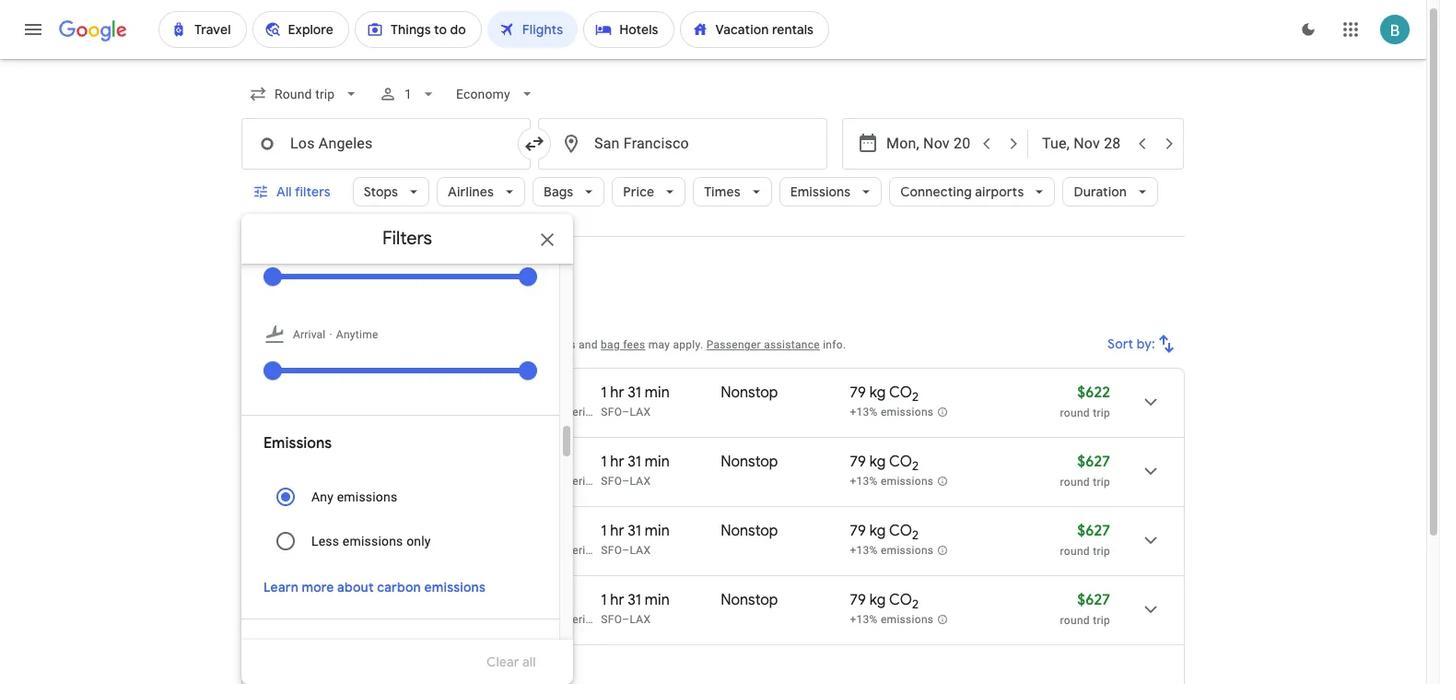 Task type: locate. For each thing, give the bounding box(es) containing it.
times
[[705, 183, 741, 200]]

2 627 us dollars text field from the top
[[1078, 522, 1111, 540]]

emissions up any
[[264, 434, 332, 453]]

airports inside popup button
[[976, 183, 1025, 200]]

622 US dollars text field
[[1078, 383, 1111, 402]]

operated
[[387, 406, 434, 419], [387, 475, 434, 488], [387, 544, 434, 557], [387, 613, 434, 626]]

79 for 12:24 pm
[[850, 383, 866, 402]]

by down the 3:45 pm text field
[[437, 613, 449, 626]]

1 +13% emissions from the top
[[850, 406, 934, 419]]

2 fees from the left
[[623, 338, 646, 351]]

9:56 am
[[327, 522, 382, 540]]

emissions button
[[780, 170, 882, 214]]

bags button
[[533, 170, 605, 214]]

3 627 us dollars text field from the top
[[1078, 591, 1111, 609]]

eagle for 12:24 pm
[[608, 406, 636, 419]]

connecting airports down 2:14 pm text field at the left of the page
[[264, 638, 404, 656]]

1 lax from the top
[[630, 406, 651, 419]]

hr for 9:56 am
[[611, 522, 625, 540]]

4 79 from the top
[[850, 591, 866, 609]]

nonstop
[[721, 383, 778, 402], [721, 453, 778, 471], [721, 522, 778, 540], [721, 591, 778, 609]]

1 vertical spatial $627
[[1078, 522, 1111, 540]]

1:55 pm
[[403, 383, 454, 402]]

prices
[[242, 338, 274, 351]]

1 as from the top
[[540, 406, 552, 419]]

nonstop for 2:14 pm
[[721, 591, 778, 609]]

2 total duration 1 hr 31 min. element from the top
[[601, 453, 721, 474]]

0 vertical spatial emissions
[[791, 183, 851, 200]]

arrival
[[293, 328, 326, 341]]

3 skywest from the top
[[452, 544, 495, 557]]

1 sfo from the top
[[601, 406, 622, 419]]

$627 round trip left flight details. leaves san francisco international airport at 2:14 pm on tuesday, november 28 and arrives at los angeles international airport at 3:45 pm on tuesday, november 28. image
[[1061, 591, 1111, 627]]

1 vertical spatial airports
[[348, 638, 404, 656]]

filters
[[295, 183, 331, 200]]

trip
[[1093, 407, 1111, 419], [1093, 476, 1111, 489], [1093, 545, 1111, 558], [1093, 614, 1111, 627]]

3 79 kg co 2 from the top
[[850, 522, 919, 543]]

79 kg co 2 for 12:24 pm
[[850, 383, 919, 405]]

operated by skywest airlines as american eagle
[[387, 406, 636, 419], [387, 475, 636, 488], [387, 544, 636, 557], [387, 613, 636, 626]]

0 vertical spatial airports
[[976, 183, 1025, 200]]

1 for second the nonstop flight. element from the top of the the returning flights main content
[[601, 453, 607, 471]]

1 hr from the top
[[611, 383, 625, 402]]

3 as from the top
[[540, 544, 552, 557]]

operated down 11:27 am
[[387, 544, 434, 557]]

4 nonstop flight. element from the top
[[721, 591, 778, 612]]

lax for 2:14 pm
[[630, 613, 651, 626]]

$627 round trip
[[1061, 453, 1111, 489], [1061, 522, 1111, 558], [1061, 591, 1111, 627]]

american
[[327, 406, 377, 419], [555, 406, 605, 419], [555, 475, 605, 488], [327, 544, 377, 557], [555, 544, 605, 557], [327, 613, 377, 626], [555, 613, 605, 626]]

Return text field
[[1043, 119, 1127, 169]]

kg
[[870, 383, 886, 402], [870, 453, 886, 471], [870, 522, 886, 540], [870, 591, 886, 609]]

4 trip from the top
[[1093, 614, 1111, 627]]

1
[[405, 87, 412, 101], [446, 338, 453, 351], [601, 383, 607, 402], [601, 453, 607, 471], [601, 522, 607, 540], [601, 591, 607, 609]]

+13% emissions
[[850, 406, 934, 419], [850, 475, 934, 488], [850, 544, 934, 557], [850, 613, 934, 626]]

choose return to los angeles
[[389, 262, 573, 278]]

hr for 12:24 pm
[[611, 383, 625, 402]]

by up 11:27 am
[[437, 475, 449, 488]]

3 co from the top
[[890, 522, 913, 540]]

4 1 hr 31 min sfo – lax from the top
[[601, 591, 670, 626]]

1 vertical spatial $627 round trip
[[1061, 522, 1111, 558]]

2 hr from the top
[[611, 453, 625, 471]]

kg for 12:24 pm
[[870, 383, 886, 402]]

fees right +
[[403, 338, 426, 351]]

hr
[[611, 383, 625, 402], [611, 453, 625, 471], [611, 522, 625, 540], [611, 591, 625, 609]]

3 kg from the top
[[870, 522, 886, 540]]

by down 11:27 am
[[437, 544, 449, 557]]

2:14 pm
[[327, 591, 378, 609]]

1 for 2:14 pm's the nonstop flight. element
[[601, 591, 607, 609]]

1 min from the top
[[645, 383, 670, 402]]

operated down the 3:45 pm text field
[[387, 613, 434, 626]]

los
[[498, 262, 520, 278]]

nonstop flight. element for 9:56 am
[[721, 522, 778, 543]]

4 lax from the top
[[630, 613, 651, 626]]

3 2 from the top
[[913, 527, 919, 543]]

0 vertical spatial $627 round trip
[[1061, 453, 1111, 489]]

operated for 2:14 pm
[[387, 613, 434, 626]]

carbon
[[377, 579, 421, 596]]

1 trip from the top
[[1093, 407, 1111, 419]]

1 horizontal spatial fees
[[623, 338, 646, 351]]

operated down the 1:55 pm
[[387, 406, 434, 419]]

sfo
[[601, 406, 622, 419], [601, 475, 622, 488], [601, 544, 622, 557], [601, 613, 622, 626]]

$627 round trip left 'flight details. leaves san francisco international airport at 9:56 am on tuesday, november 28 and arrives at los angeles international airport at 11:27 am on tuesday, november 28.' icon
[[1061, 522, 1111, 558]]

connecting inside popup button
[[901, 183, 972, 200]]

1 vertical spatial emissions
[[264, 434, 332, 453]]

less
[[312, 534, 339, 548]]

3 eagle from the top
[[608, 544, 636, 557]]

0 horizontal spatial fees
[[403, 338, 426, 351]]

3 round from the top
[[1061, 545, 1090, 558]]

round inside $622 round trip
[[1061, 407, 1090, 419]]

passenger assistance button
[[707, 338, 820, 351]]

Arrival time: 1:55 PM. text field
[[403, 383, 454, 402]]

taxes
[[363, 338, 391, 351]]

round left flight details. leaves san francisco international airport at 7:00 am on tuesday, november 28 and arrives at los angeles international airport at 8:31 am on tuesday, november 28. image
[[1061, 476, 1090, 489]]

change appearance image
[[1287, 7, 1331, 52]]

stops
[[364, 183, 398, 200]]

any emissions
[[312, 489, 398, 504]]

connecting down more
[[264, 638, 345, 656]]

+13% emissions for 2:14 pm
[[850, 613, 934, 626]]

+13% for 9:56 am
[[850, 544, 878, 557]]

0 horizontal spatial connecting airports
[[264, 638, 404, 656]]

4 skywest from the top
[[452, 613, 495, 626]]

627 US dollars text field
[[1078, 453, 1111, 471], [1078, 522, 1111, 540], [1078, 591, 1111, 609]]

2 eagle from the top
[[608, 475, 636, 488]]

627 us dollars text field left 'flight details. leaves san francisco international airport at 9:56 am on tuesday, november 28 and arrives at los angeles international airport at 11:27 am on tuesday, november 28.' icon
[[1078, 522, 1111, 540]]

2 lax from the top
[[630, 475, 651, 488]]

by down 1:55 pm text field
[[437, 406, 449, 419]]

2 79 kg co 2 from the top
[[850, 453, 919, 474]]

flight details. leaves san francisco international airport at 7:00 am on tuesday, november 28 and arrives at los angeles international airport at 8:31 am on tuesday, november 28. image
[[1129, 449, 1173, 493]]

leaves san francisco international airport at 12:24 pm on tuesday, november 28 and arrives at los angeles international airport at 1:55 pm on tuesday, november 28. element
[[327, 383, 454, 402]]

1 skywest from the top
[[452, 406, 495, 419]]

operated up 11:27 am
[[387, 475, 434, 488]]

1 vertical spatial connecting airports
[[264, 638, 404, 656]]

–
[[622, 406, 630, 419], [622, 475, 630, 488], [385, 522, 394, 540], [622, 544, 630, 557], [382, 591, 391, 609], [622, 613, 630, 626]]

as
[[540, 406, 552, 419], [540, 475, 552, 488], [540, 544, 552, 557], [540, 613, 552, 626]]

hr for 2:14 pm
[[611, 591, 625, 609]]

by
[[437, 406, 449, 419], [437, 475, 449, 488], [437, 544, 449, 557], [437, 613, 449, 626]]

– for the nonstop flight. element associated with 12:24 pm
[[622, 406, 630, 419]]

3 +13% from the top
[[850, 544, 878, 557]]

lax
[[630, 406, 651, 419], [630, 475, 651, 488], [630, 544, 651, 557], [630, 613, 651, 626]]

operated by skywest airlines as american eagle for 2:14 pm
[[387, 613, 636, 626]]

connecting airports button
[[890, 170, 1056, 214]]

trip inside $622 round trip
[[1093, 407, 1111, 419]]

1 horizontal spatial emissions
[[791, 183, 851, 200]]

3 1 hr 31 min sfo – lax from the top
[[601, 522, 670, 557]]

1 hr 31 min sfo – lax for 9:56 am
[[601, 522, 670, 557]]

choose
[[389, 262, 437, 278]]

round down $622
[[1061, 407, 1090, 419]]

eagle
[[608, 406, 636, 419], [608, 475, 636, 488], [608, 544, 636, 557], [608, 613, 636, 626]]

4 nonstop from the top
[[721, 591, 778, 609]]

connecting airports
[[901, 183, 1025, 200], [264, 638, 404, 656]]

1 horizontal spatial airports
[[976, 183, 1025, 200]]

2 nonstop from the top
[[721, 453, 778, 471]]

None text field
[[242, 118, 531, 170]]

min
[[645, 383, 670, 402], [645, 453, 670, 471], [645, 522, 670, 540], [645, 591, 670, 609]]

4 as from the top
[[540, 613, 552, 626]]

bag fees button
[[601, 338, 646, 351]]

$627 left flight details. leaves san francisco international airport at 7:00 am on tuesday, november 28 and arrives at los angeles international airport at 8:31 am on tuesday, november 28. image
[[1078, 453, 1111, 471]]

3 operated by skywest airlines as american eagle from the top
[[387, 544, 636, 557]]

79 kg co 2
[[850, 383, 919, 405], [850, 453, 919, 474], [850, 522, 919, 543], [850, 591, 919, 612]]

1 co from the top
[[890, 383, 913, 402]]

min for 12:24 pm
[[645, 383, 670, 402]]

nonstop flight. element
[[721, 383, 778, 405], [721, 453, 778, 474], [721, 522, 778, 543], [721, 591, 778, 612]]

2 2 from the top
[[913, 458, 919, 474]]

anytime
[[336, 328, 379, 341]]

3 hr from the top
[[611, 522, 625, 540]]

3 sfo from the top
[[601, 544, 622, 557]]

connecting down departure text field
[[901, 183, 972, 200]]

round for 2:14 pm
[[1061, 614, 1090, 627]]

emissions
[[881, 406, 934, 419], [881, 475, 934, 488], [337, 489, 398, 504], [343, 534, 403, 548], [881, 544, 934, 557], [424, 579, 486, 596], [881, 613, 934, 626]]

sfo for 9:56 am
[[601, 544, 622, 557]]

1 nonstop from the top
[[721, 383, 778, 402]]

31 for 2:14 pm
[[628, 591, 642, 609]]

627 us dollars text field left flight details. leaves san francisco international airport at 2:14 pm on tuesday, november 28 and arrives at los angeles international airport at 3:45 pm on tuesday, november 28. image
[[1078, 591, 1111, 609]]

operated for 9:56 am
[[387, 544, 434, 557]]

1 hr 31 min sfo – lax
[[601, 383, 670, 419], [601, 453, 670, 488], [601, 522, 670, 557], [601, 591, 670, 626]]

2 skywest from the top
[[452, 475, 495, 488]]

1 total duration 1 hr 31 min. element from the top
[[601, 383, 721, 405]]

flights
[[329, 310, 383, 333]]

sort
[[1108, 336, 1134, 352]]

1 for the nonstop flight. element associated with 12:24 pm
[[601, 383, 607, 402]]

3 total duration 1 hr 31 min. element from the top
[[601, 522, 721, 543]]

2 round from the top
[[1061, 476, 1090, 489]]

3 by from the top
[[437, 544, 449, 557]]

2:14 pm – 3:45 pm
[[327, 591, 448, 609]]

3 +13% emissions from the top
[[850, 544, 934, 557]]

0 vertical spatial connecting airports
[[901, 183, 1025, 200]]

3 operated from the top
[[387, 544, 434, 557]]

Departure text field
[[887, 119, 972, 169]]

31 for 9:56 am
[[628, 522, 642, 540]]

by for 9:56 am
[[437, 544, 449, 557]]

4 round from the top
[[1061, 614, 1090, 627]]

trip left flight details. leaves san francisco international airport at 2:14 pm on tuesday, november 28 and arrives at los angeles international airport at 3:45 pm on tuesday, november 28. image
[[1093, 614, 1111, 627]]

1 operated by skywest airlines as american eagle from the top
[[387, 406, 636, 419]]

1 kg from the top
[[870, 383, 886, 402]]

3 nonstop flight. element from the top
[[721, 522, 778, 543]]

none search field containing filters
[[242, 67, 1185, 684]]

2 operated by skywest airlines as american eagle from the top
[[387, 475, 636, 488]]

79
[[850, 383, 866, 402], [850, 453, 866, 471], [850, 522, 866, 540], [850, 591, 866, 609]]

1 round from the top
[[1061, 407, 1090, 419]]

1 79 kg co 2 from the top
[[850, 383, 919, 405]]

trip for 12:24 pm
[[1093, 407, 1111, 419]]

2 nonstop flight. element from the top
[[721, 453, 778, 474]]

None field
[[242, 77, 368, 111], [449, 77, 544, 111], [242, 77, 368, 111], [449, 77, 544, 111]]

$627 for 2:14 pm – 3:45 pm
[[1078, 591, 1111, 609]]

4 operated from the top
[[387, 613, 434, 626]]

2 $627 round trip from the top
[[1061, 522, 1111, 558]]

1 by from the top
[[437, 406, 449, 419]]

Departure time: 2:14 PM. text field
[[327, 591, 378, 609]]

2 vertical spatial $627
[[1078, 591, 1111, 609]]

nonstop flight. element for 2:14 pm
[[721, 591, 778, 612]]

airlines for 12:24 pm
[[498, 406, 537, 419]]

4 hr from the top
[[611, 591, 625, 609]]

4 total duration 1 hr 31 min. element from the top
[[601, 591, 721, 612]]

trip left 'flight details. leaves san francisco international airport at 9:56 am on tuesday, november 28 and arrives at los angeles international airport at 11:27 am on tuesday, november 28.' icon
[[1093, 545, 1111, 558]]

3 79 from the top
[[850, 522, 866, 540]]

total duration 1 hr 31 min. element for 12:24 pm
[[601, 383, 721, 405]]

more
[[302, 579, 334, 596]]

only
[[407, 534, 431, 548]]

nonstop for 12:24 pm
[[721, 383, 778, 402]]

4 +13% emissions from the top
[[850, 613, 934, 626]]

connecting airports inside popup button
[[901, 183, 1025, 200]]

3 min from the top
[[645, 522, 670, 540]]

+13% emissions for 9:56 am
[[850, 544, 934, 557]]

1 horizontal spatial connecting airports
[[901, 183, 1025, 200]]

may
[[649, 338, 670, 351]]

1 +13% from the top
[[850, 406, 878, 419]]

4 co from the top
[[890, 591, 913, 609]]

1 vertical spatial connecting
[[264, 638, 345, 656]]

+13%
[[850, 406, 878, 419], [850, 475, 878, 488], [850, 544, 878, 557], [850, 613, 878, 626]]

round
[[1061, 407, 1090, 419], [1061, 476, 1090, 489], [1061, 545, 1090, 558], [1061, 614, 1090, 627]]

3:45 pm
[[394, 591, 448, 609]]

None text field
[[538, 118, 828, 170]]

airlines for 9:56 am
[[498, 544, 537, 557]]

3 $627 from the top
[[1078, 591, 1111, 609]]

2 sfo from the top
[[601, 475, 622, 488]]

4 +13% from the top
[[850, 613, 878, 626]]

round left flight details. leaves san francisco international airport at 2:14 pm on tuesday, november 28 and arrives at los angeles international airport at 3:45 pm on tuesday, november 28. image
[[1061, 614, 1090, 627]]

skywest
[[452, 406, 495, 419], [452, 475, 495, 488], [452, 544, 495, 557], [452, 613, 495, 626]]

trip for 9:56 am
[[1093, 545, 1111, 558]]

round left 'flight details. leaves san francisco international airport at 9:56 am on tuesday, november 28 and arrives at los angeles international airport at 11:27 am on tuesday, november 28.' icon
[[1061, 545, 1090, 558]]

leaves san francisco international airport at 2:14 pm on tuesday, november 28 and arrives at los angeles international airport at 3:45 pm on tuesday, november 28. element
[[327, 591, 448, 609]]

by for 12:24 pm
[[437, 406, 449, 419]]

trip down $622 text box
[[1093, 407, 1111, 419]]

emissions right times popup button
[[791, 183, 851, 200]]

0 vertical spatial connecting
[[901, 183, 972, 200]]

0 vertical spatial $627
[[1078, 453, 1111, 471]]

2
[[913, 389, 919, 405], [913, 458, 919, 474], [913, 527, 919, 543], [913, 597, 919, 612]]

airports
[[976, 183, 1025, 200], [348, 638, 404, 656]]

31
[[628, 383, 642, 402], [628, 453, 642, 471], [628, 522, 642, 540], [628, 591, 642, 609]]

about
[[337, 579, 374, 596]]

co
[[890, 383, 913, 402], [890, 453, 913, 471], [890, 522, 913, 540], [890, 591, 913, 609]]

2 79 from the top
[[850, 453, 866, 471]]

1 nonstop flight. element from the top
[[721, 383, 778, 405]]

$627
[[1078, 453, 1111, 471], [1078, 522, 1111, 540], [1078, 591, 1111, 609]]

3 lax from the top
[[630, 544, 651, 557]]

learn
[[264, 579, 299, 596]]

1 eagle from the top
[[608, 406, 636, 419]]

emissions
[[791, 183, 851, 200], [264, 434, 332, 453]]

1 31 from the top
[[628, 383, 642, 402]]

2 vertical spatial $627 round trip
[[1061, 591, 1111, 627]]

airlines
[[448, 183, 494, 200], [498, 406, 537, 419], [498, 475, 537, 488], [498, 544, 537, 557], [498, 613, 537, 626]]

kg for 2:14 pm
[[870, 591, 886, 609]]

for
[[429, 338, 443, 351]]

trip left flight details. leaves san francisco international airport at 7:00 am on tuesday, november 28 and arrives at los angeles international airport at 8:31 am on tuesday, november 28. image
[[1093, 476, 1111, 489]]

connecting airports down departure text field
[[901, 183, 1025, 200]]

3 31 from the top
[[628, 522, 642, 540]]

2 vertical spatial 627 us dollars text field
[[1078, 591, 1111, 609]]

1 operated from the top
[[387, 406, 434, 419]]

627 us dollars text field left flight details. leaves san francisco international airport at 7:00 am on tuesday, november 28 and arrives at los angeles international airport at 8:31 am on tuesday, november 28. image
[[1078, 453, 1111, 471]]

4 eagle from the top
[[608, 613, 636, 626]]

4 operated by skywest airlines as american eagle from the top
[[387, 613, 636, 626]]

fees right bag
[[623, 338, 646, 351]]

1 $627 round trip from the top
[[1061, 453, 1111, 489]]

1 79 from the top
[[850, 383, 866, 402]]

close dialog image
[[537, 229, 559, 251]]

3 trip from the top
[[1093, 545, 1111, 558]]

4 min from the top
[[645, 591, 670, 609]]

3 nonstop from the top
[[721, 522, 778, 540]]

2 for 2:14 pm
[[913, 597, 919, 612]]

1 fees from the left
[[403, 338, 426, 351]]

2 kg from the top
[[870, 453, 886, 471]]

0 horizontal spatial airports
[[348, 638, 404, 656]]

$627 left 'flight details. leaves san francisco international airport at 9:56 am on tuesday, november 28 and arrives at los angeles international airport at 11:27 am on tuesday, november 28.' icon
[[1078, 522, 1111, 540]]

round for 9:56 am
[[1061, 545, 1090, 558]]

4 by from the top
[[437, 613, 449, 626]]

1 vertical spatial 627 us dollars text field
[[1078, 522, 1111, 540]]

$627 left flight details. leaves san francisco international airport at 2:14 pm on tuesday, november 28 and arrives at los angeles international airport at 3:45 pm on tuesday, november 28. image
[[1078, 591, 1111, 609]]

4 kg from the top
[[870, 591, 886, 609]]

None search field
[[242, 67, 1185, 684]]

total duration 1 hr 31 min. element for 2:14 pm
[[601, 591, 721, 612]]

1 horizontal spatial connecting
[[901, 183, 972, 200]]

$627 round trip left flight details. leaves san francisco international airport at 7:00 am on tuesday, november 28 and arrives at los angeles international airport at 8:31 am on tuesday, november 28. image
[[1061, 453, 1111, 489]]

duration button
[[1063, 170, 1159, 214]]

0 vertical spatial 627 us dollars text field
[[1078, 453, 1111, 471]]

skywest for 12:24 pm
[[452, 406, 495, 419]]

4 31 from the top
[[628, 591, 642, 609]]

4 sfo from the top
[[601, 613, 622, 626]]

total duration 1 hr 31 min. element
[[601, 383, 721, 405], [601, 453, 721, 474], [601, 522, 721, 543], [601, 591, 721, 612]]

operated by skywest airlines as american eagle for 12:24 pm
[[387, 406, 636, 419]]

all
[[277, 183, 292, 200]]

operated for 12:24 pm
[[387, 406, 434, 419]]

1 2 from the top
[[913, 389, 919, 405]]

fees
[[403, 338, 426, 351], [623, 338, 646, 351]]

4 2 from the top
[[913, 597, 919, 612]]

include
[[277, 338, 314, 351]]

$627 round trip for 3:45 pm
[[1061, 591, 1111, 627]]

returning flights main content
[[242, 252, 1185, 684]]



Task type: vqa. For each thing, say whether or not it's contained in the screenshot.
Rd inside the 18095 Co Rd 117 Building
no



Task type: describe. For each thing, give the bounding box(es) containing it.
2 operated from the top
[[387, 475, 434, 488]]

sort by: button
[[1101, 322, 1185, 366]]

less emissions only
[[312, 534, 431, 548]]

charges
[[535, 338, 576, 351]]

1 627 us dollars text field from the top
[[1078, 453, 1111, 471]]

optional
[[488, 338, 532, 351]]

bags
[[544, 183, 574, 200]]

by:
[[1137, 336, 1156, 352]]

627 us dollars text field for 11:27 am
[[1078, 522, 1111, 540]]

flight details. leaves san francisco international airport at 2:14 pm on tuesday, november 28 and arrives at los angeles international airport at 3:45 pm on tuesday, november 28. image
[[1129, 587, 1173, 631]]

bag
[[601, 338, 620, 351]]

sort by:
[[1108, 336, 1156, 352]]

prices include required taxes + fees for 1 adult. optional charges and bag fees may apply. passenger assistance
[[242, 338, 820, 351]]

+13% for 2:14 pm
[[850, 613, 878, 626]]

leaves san francisco international airport at 9:56 am on tuesday, november 28 and arrives at los angeles international airport at 11:27 am on tuesday, november 28. element
[[327, 522, 455, 540]]

11:27 am
[[398, 522, 455, 540]]

passenger
[[707, 338, 761, 351]]

co for 12:24 pm
[[890, 383, 913, 402]]

$622
[[1078, 383, 1111, 402]]

sfo for 2:14 pm
[[601, 613, 622, 626]]

eagle for 9:56 am
[[608, 544, 636, 557]]

2 31 from the top
[[628, 453, 642, 471]]

1 for the nonstop flight. element related to 9:56 am
[[601, 522, 607, 540]]

31 for 12:24 pm
[[628, 383, 642, 402]]

co for 2:14 pm
[[890, 591, 913, 609]]

emissions inside popup button
[[791, 183, 851, 200]]

Departure time: 12:24 PM. text field
[[327, 383, 386, 402]]

none text field inside search field
[[242, 118, 531, 170]]

79 kg co 2 for 9:56 am
[[850, 522, 919, 543]]

learn more about carbon emissions link
[[264, 579, 486, 596]]

lax for 9:56 am
[[630, 544, 651, 557]]

to
[[482, 262, 495, 278]]

apply.
[[673, 338, 704, 351]]

12:24 pm
[[327, 383, 386, 402]]

2 1 hr 31 min sfo – lax from the top
[[601, 453, 670, 488]]

– for 2:14 pm's the nonstop flight. element
[[622, 613, 630, 626]]

kg for 9:56 am
[[870, 522, 886, 540]]

as for 9:56 am
[[540, 544, 552, 557]]

angeles
[[522, 262, 573, 278]]

by for 2:14 pm
[[437, 613, 449, 626]]

nonstop for 9:56 am
[[721, 522, 778, 540]]

learn more about carbon emissions
[[264, 579, 486, 596]]

min for 2:14 pm
[[645, 591, 670, 609]]

flight details. leaves san francisco international airport at 9:56 am on tuesday, november 28 and arrives at los angeles international airport at 11:27 am on tuesday, november 28. image
[[1129, 518, 1173, 562]]

duration
[[1074, 183, 1128, 200]]

skywest for 2:14 pm
[[452, 613, 495, 626]]

sfo for 12:24 pm
[[601, 406, 622, 419]]

times button
[[693, 170, 772, 214]]

returning
[[242, 310, 325, 333]]

price button
[[612, 170, 686, 214]]

swap origin and destination. image
[[524, 133, 546, 155]]

emissions option group
[[264, 475, 537, 563]]

returning flights
[[242, 310, 383, 333]]

airlines for 2:14 pm
[[498, 613, 537, 626]]

min for 9:56 am
[[645, 522, 670, 540]]

2 for 9:56 am
[[913, 527, 919, 543]]

2 min from the top
[[645, 453, 670, 471]]

lax for 12:24 pm
[[630, 406, 651, 419]]

1 hr 31 min sfo – lax for 12:24 pm
[[601, 383, 670, 419]]

2 for 12:24 pm
[[913, 389, 919, 405]]

$627 round trip for 11:27 am
[[1061, 522, 1111, 558]]

79 for 9:56 am
[[850, 522, 866, 540]]

assistance
[[764, 338, 820, 351]]

as for 12:24 pm
[[540, 406, 552, 419]]

2 co from the top
[[890, 453, 913, 471]]

round for 12:24 pm
[[1061, 407, 1090, 419]]

stops button
[[353, 170, 430, 214]]

required
[[317, 338, 360, 351]]

1 inside 1 popup button
[[405, 87, 412, 101]]

eagle for 2:14 pm
[[608, 613, 636, 626]]

flight details. leaves san francisco international airport at 12:24 pm on tuesday, november 28 and arrives at los angeles international airport at 1:55 pm on tuesday, november 28. image
[[1129, 380, 1173, 424]]

airlines inside popup button
[[448, 183, 494, 200]]

any
[[312, 489, 334, 504]]

total duration 1 hr 31 min. element for 9:56 am
[[601, 522, 721, 543]]

operated by skywest airlines as american eagle for 9:56 am
[[387, 544, 636, 557]]

main menu image
[[22, 18, 44, 41]]

0 horizontal spatial emissions
[[264, 434, 332, 453]]

627 us dollars text field for 3:45 pm
[[1078, 591, 1111, 609]]

nonstop flight. element for 12:24 pm
[[721, 383, 778, 405]]

$622 round trip
[[1061, 383, 1111, 419]]

+
[[394, 338, 400, 351]]

2 +13% emissions from the top
[[850, 475, 934, 488]]

2 +13% from the top
[[850, 475, 878, 488]]

all filters button
[[242, 170, 345, 214]]

9:56 am – 11:27 am
[[327, 522, 455, 540]]

co for 9:56 am
[[890, 522, 913, 540]]

1 $627 from the top
[[1078, 453, 1111, 471]]

return
[[440, 262, 479, 278]]

2 as from the top
[[540, 475, 552, 488]]

all filters
[[277, 183, 331, 200]]

2 by from the top
[[437, 475, 449, 488]]

filters
[[383, 227, 432, 250]]

79 kg co 2 for 2:14 pm
[[850, 591, 919, 612]]

1 hr 31 min sfo – lax for 2:14 pm
[[601, 591, 670, 626]]

– for the nonstop flight. element related to 9:56 am
[[622, 544, 630, 557]]

skywest for 9:56 am
[[452, 544, 495, 557]]

Arrival time: 3:45 PM. text field
[[394, 591, 448, 609]]

+13% emissions for 12:24 pm
[[850, 406, 934, 419]]

1 button
[[372, 72, 446, 116]]

– for second the nonstop flight. element from the top of the the returning flights main content
[[622, 475, 630, 488]]

+13% for 12:24 pm
[[850, 406, 878, 419]]

as for 2:14 pm
[[540, 613, 552, 626]]

0 horizontal spatial connecting
[[264, 638, 345, 656]]

and
[[579, 338, 598, 351]]

2 trip from the top
[[1093, 476, 1111, 489]]

trip for 2:14 pm
[[1093, 614, 1111, 627]]

adult.
[[456, 338, 485, 351]]

Departure time: 9:56 AM. text field
[[327, 522, 382, 540]]

79 for 2:14 pm
[[850, 591, 866, 609]]

Arrival time: 11:27 AM. text field
[[398, 522, 455, 540]]

$627 for 9:56 am – 11:27 am
[[1078, 522, 1111, 540]]

price
[[623, 183, 655, 200]]

airlines button
[[437, 170, 526, 214]]



